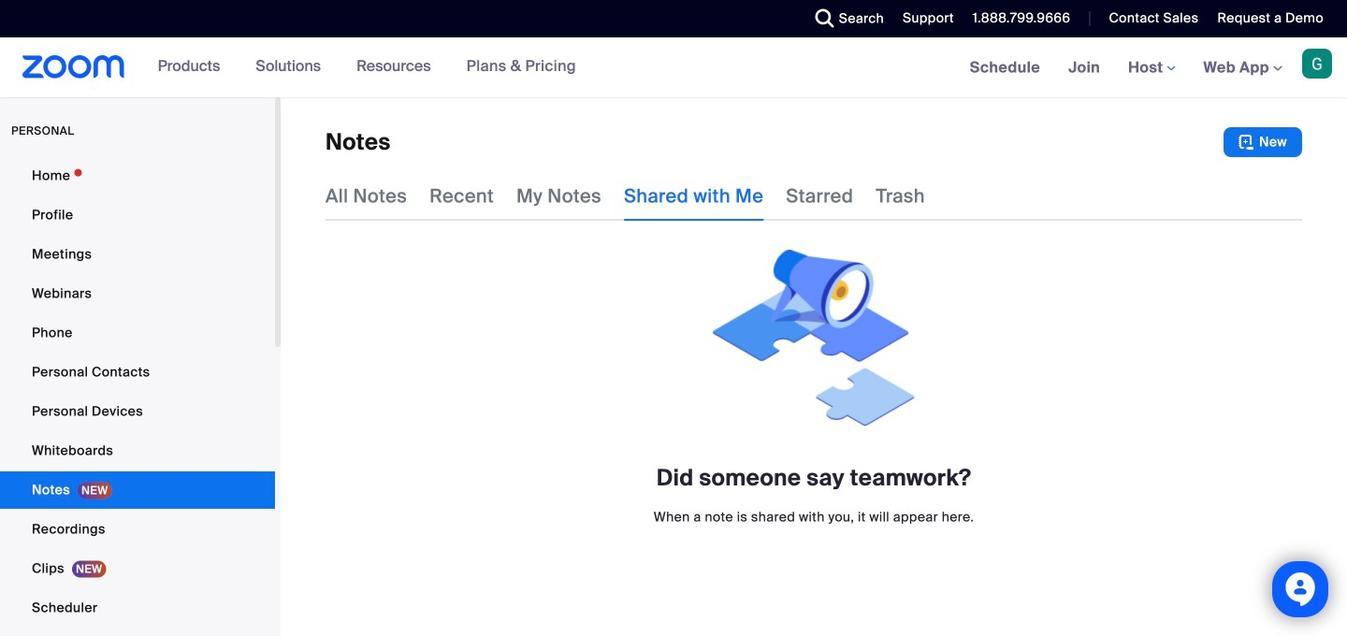 Task type: locate. For each thing, give the bounding box(es) containing it.
profile picture image
[[1303, 49, 1333, 79]]

product information navigation
[[144, 37, 591, 97]]

zoom logo image
[[22, 55, 125, 79]]

tabs of all notes page tab list
[[326, 172, 926, 221]]

banner
[[0, 37, 1348, 99]]



Task type: vqa. For each thing, say whether or not it's contained in the screenshot.
Pronouns text field
no



Task type: describe. For each thing, give the bounding box(es) containing it.
personal menu menu
[[0, 157, 275, 637]]

meetings navigation
[[956, 37, 1348, 99]]



